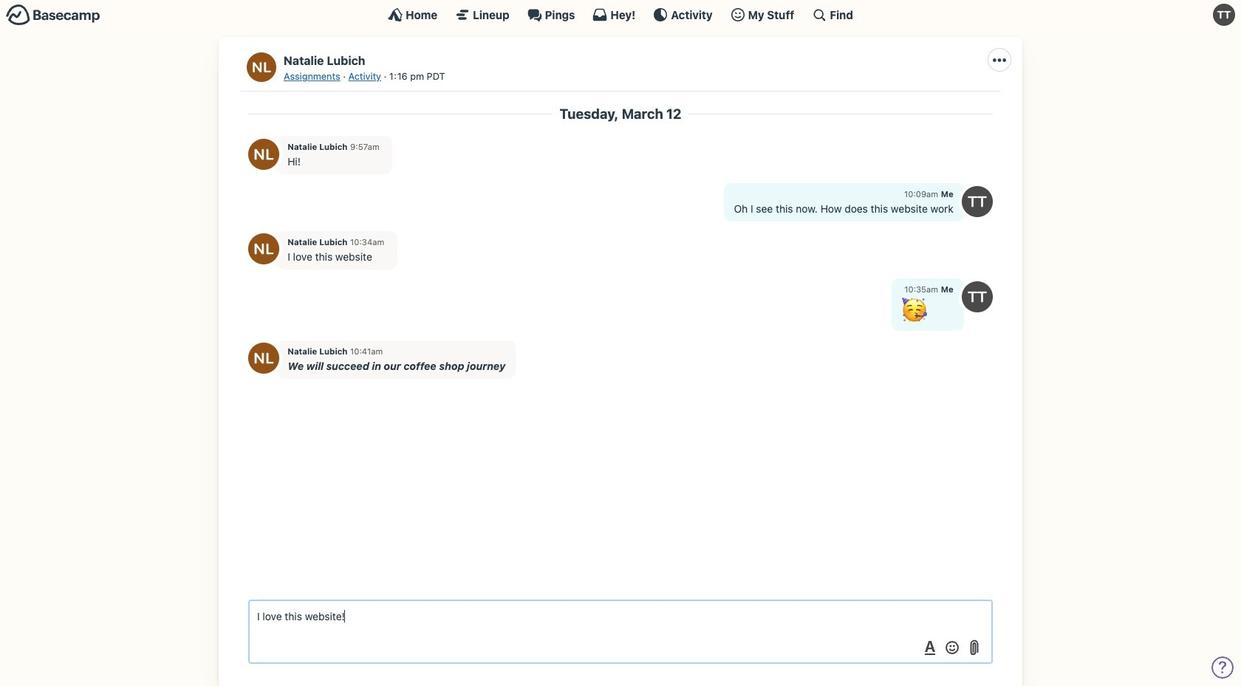 Task type: vqa. For each thing, say whether or not it's contained in the screenshot.
text field at the bottom of the page
yes



Task type: locate. For each thing, give the bounding box(es) containing it.
3 natalie lubich image from the top
[[248, 343, 279, 374]]

1 terry turtle image from the top
[[962, 186, 993, 217]]

2 terry turtle image from the top
[[962, 281, 993, 312]]

terry turtle image right 10:35am element
[[962, 281, 993, 312]]

natalie lubich image for 9:57am element
[[248, 139, 279, 170]]

10:09am element
[[905, 190, 939, 199]]

0 vertical spatial natalie lubich image
[[248, 139, 279, 170]]

2 vertical spatial natalie lubich image
[[248, 343, 279, 374]]

9:57am element
[[350, 142, 380, 152]]

terry turtle image
[[962, 186, 993, 217], [962, 281, 993, 312]]

2 natalie lubich image from the top
[[248, 234, 279, 265]]

terry turtle image right 10:09am element
[[962, 186, 993, 217]]

natalie lubich image for 10:34am element
[[248, 234, 279, 265]]

natalie lubich image
[[248, 139, 279, 170], [248, 234, 279, 265], [248, 343, 279, 374]]

None text field
[[248, 600, 993, 664]]

1 vertical spatial natalie lubich image
[[248, 234, 279, 265]]

10:34am element
[[350, 237, 384, 247]]

terry turtle image
[[1214, 4, 1236, 26]]

1 natalie lubich image from the top
[[248, 139, 279, 170]]

terry turtle image for 10:35am element
[[962, 281, 993, 312]]

switch accounts image
[[6, 4, 101, 27]]

0 vertical spatial terry turtle image
[[962, 186, 993, 217]]

1 vertical spatial terry turtle image
[[962, 281, 993, 312]]



Task type: describe. For each thing, give the bounding box(es) containing it.
natalie lubich image for the 10:41am element
[[248, 343, 279, 374]]

natalie lubich image
[[247, 52, 276, 82]]

main element
[[0, 0, 1242, 29]]

10:41am element
[[350, 347, 383, 356]]

keyboard shortcut: ⌘ + / image
[[812, 7, 827, 22]]

terry turtle image for 10:09am element
[[962, 186, 993, 217]]

10:35am element
[[905, 285, 939, 294]]



